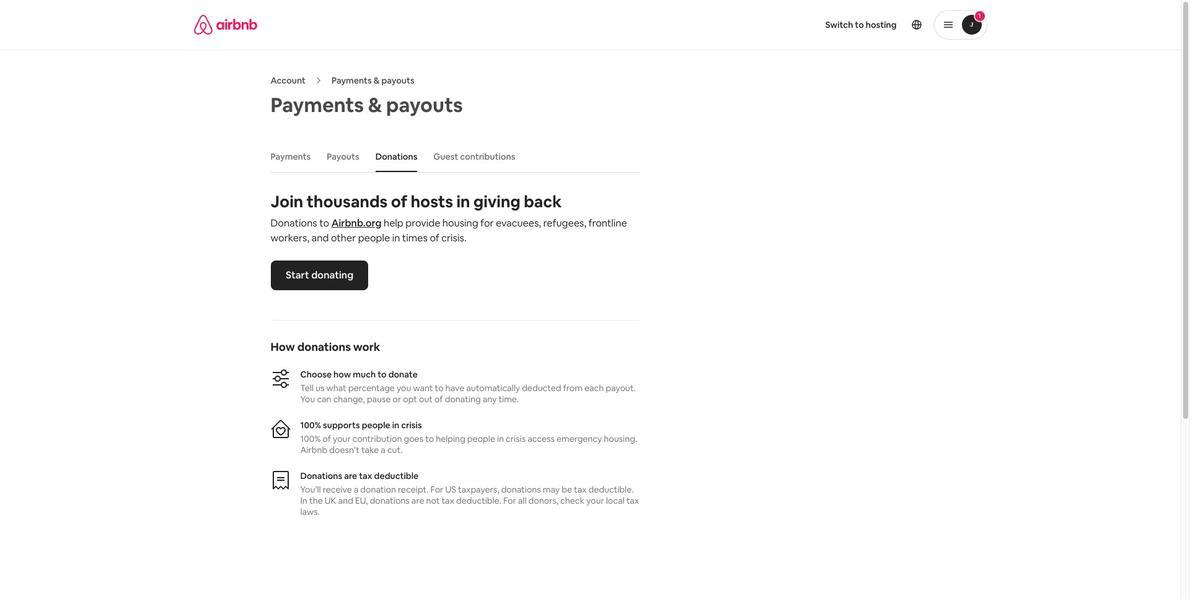 Task type: describe. For each thing, give the bounding box(es) containing it.
automatically
[[466, 383, 520, 394]]

of inside help provide housing for evacuees, refugees, frontline workers, and other people in times of crisis.
[[430, 232, 439, 245]]

any
[[483, 394, 497, 405]]

1 vertical spatial payments
[[271, 92, 364, 118]]

donations for donations
[[375, 151, 417, 162]]

workers,
[[271, 232, 309, 245]]

tab list containing payments
[[264, 141, 640, 172]]

1
[[978, 12, 981, 20]]

0 vertical spatial payments & payouts
[[332, 75, 414, 86]]

laws.
[[300, 507, 320, 518]]

in inside help provide housing for evacuees, refugees, frontline workers, and other people in times of crisis.
[[392, 232, 400, 245]]

your inside donations are tax deductible you'll receive a donation receipt. for us taxpayers, donations may be tax deductible. in the uk and eu, donations are not tax deductible. for all donors, check your local tax laws.
[[586, 496, 604, 507]]

0 horizontal spatial donating
[[311, 269, 353, 282]]

provide
[[406, 217, 440, 230]]

in up contribution
[[392, 420, 399, 431]]

0 vertical spatial &
[[374, 75, 380, 86]]

hosting
[[866, 19, 897, 30]]

want
[[413, 383, 433, 394]]

1 100% from the top
[[300, 420, 321, 431]]

airbnb
[[300, 445, 327, 456]]

1 button
[[934, 10, 987, 40]]

deductible
[[374, 471, 418, 482]]

join
[[271, 192, 303, 213]]

helping
[[436, 434, 465, 445]]

us
[[316, 383, 324, 394]]

1 horizontal spatial donations
[[370, 496, 410, 507]]

100% supports people in crisis 100% of your contribution goes to helping people in crisis access emergency housing. airbnb doesn't take a cut.
[[300, 420, 637, 456]]

2 horizontal spatial donations
[[501, 485, 541, 496]]

how
[[271, 340, 295, 355]]

from
[[563, 383, 583, 394]]

emergency
[[557, 434, 602, 445]]

giving
[[473, 192, 520, 213]]

donations are tax deductible you'll receive a donation receipt. for us taxpayers, donations may be tax deductible. in the uk and eu, donations are not tax deductible. for all donors, check your local tax laws.
[[300, 471, 639, 518]]

guest contributions button
[[427, 145, 521, 169]]

donate
[[388, 369, 418, 381]]

for
[[480, 217, 494, 230]]

time.
[[499, 394, 519, 405]]

0 horizontal spatial donations
[[297, 340, 351, 355]]

switch to hosting link
[[818, 12, 904, 38]]

donation
[[360, 485, 396, 496]]

payouts button
[[321, 145, 365, 169]]

receive
[[323, 485, 352, 496]]

doesn't
[[329, 445, 359, 456]]

hosts
[[411, 192, 453, 213]]

start
[[285, 269, 309, 282]]

tell
[[300, 383, 314, 394]]

join thousands of hosts in giving back
[[271, 192, 562, 213]]

to inside profile element
[[855, 19, 864, 30]]

the
[[309, 496, 323, 507]]

you'll
[[300, 485, 321, 496]]

not
[[426, 496, 440, 507]]

times
[[402, 232, 428, 245]]

how
[[333, 369, 351, 381]]

payments button
[[264, 145, 317, 169]]

1 horizontal spatial deductible.
[[589, 485, 634, 496]]

a inside 100% supports people in crisis 100% of your contribution goes to helping people in crisis access emergency housing. airbnb doesn't take a cut.
[[381, 445, 385, 456]]

frontline
[[588, 217, 627, 230]]

guest
[[433, 151, 458, 162]]

eu,
[[355, 496, 368, 507]]

0 horizontal spatial for
[[431, 485, 443, 496]]

donations for donations are tax deductible you'll receive a donation receipt. for us taxpayers, donations may be tax deductible. in the uk and eu, donations are not tax deductible. for all donors, check your local tax laws.
[[300, 471, 342, 482]]

what
[[326, 383, 346, 394]]

housing
[[442, 217, 478, 230]]

donations button
[[369, 145, 424, 169]]

1 vertical spatial people
[[362, 420, 390, 431]]

other
[[331, 232, 356, 245]]

choose how much to donate tell us what percentage you want to have automatically deducted from each payout. you can change, pause or opt out of donating any time.
[[300, 369, 636, 405]]

1 vertical spatial &
[[368, 92, 382, 118]]

0 horizontal spatial deductible.
[[456, 496, 501, 507]]

contribution
[[353, 434, 402, 445]]

2 100% from the top
[[300, 434, 321, 445]]

of inside choose how much to donate tell us what percentage you want to have automatically deducted from each payout. you can change, pause or opt out of donating any time.
[[435, 394, 443, 405]]

thousands
[[307, 192, 388, 213]]

to down the thousands
[[319, 217, 329, 230]]

0 vertical spatial crisis
[[401, 420, 422, 431]]

donors,
[[528, 496, 558, 507]]

contributions
[[460, 151, 515, 162]]

payouts
[[327, 151, 359, 162]]

in
[[300, 496, 307, 507]]

much
[[353, 369, 376, 381]]

can
[[317, 394, 331, 405]]

payments inside button
[[271, 151, 311, 162]]

refugees,
[[543, 217, 586, 230]]

choose
[[300, 369, 332, 381]]

change,
[[333, 394, 365, 405]]

pause
[[367, 394, 391, 405]]

check
[[560, 496, 584, 507]]

0 vertical spatial payments
[[332, 75, 372, 86]]

your inside 100% supports people in crisis 100% of your contribution goes to helping people in crisis access emergency housing. airbnb doesn't take a cut.
[[333, 434, 351, 445]]



Task type: vqa. For each thing, say whether or not it's contained in the screenshot.
&
yes



Task type: locate. For each thing, give the bounding box(es) containing it.
donating left any
[[445, 394, 481, 405]]

your
[[333, 434, 351, 445], [586, 496, 604, 507]]

donations down deductible
[[370, 496, 410, 507]]

are up receive
[[344, 471, 357, 482]]

donations left may
[[501, 485, 541, 496]]

2 vertical spatial people
[[467, 434, 495, 445]]

profile element
[[605, 0, 987, 50]]

a
[[381, 445, 385, 456], [354, 485, 358, 496]]

crisis
[[401, 420, 422, 431], [506, 434, 526, 445]]

housing.
[[604, 434, 637, 445]]

1 vertical spatial are
[[411, 496, 424, 507]]

and inside donations are tax deductible you'll receive a donation receipt. for us taxpayers, donations may be tax deductible. in the uk and eu, donations are not tax deductible. for all donors, check your local tax laws.
[[338, 496, 353, 507]]

payments & payouts
[[332, 75, 414, 86], [271, 92, 463, 118]]

help provide housing for evacuees, refugees, frontline workers, and other people in times of crisis.
[[271, 217, 627, 245]]

donations
[[375, 151, 417, 162], [271, 217, 317, 230], [300, 471, 342, 482]]

a right receive
[[354, 485, 358, 496]]

1 vertical spatial payouts
[[386, 92, 463, 118]]

of
[[391, 192, 407, 213], [430, 232, 439, 245], [435, 394, 443, 405], [323, 434, 331, 445]]

people
[[358, 232, 390, 245], [362, 420, 390, 431], [467, 434, 495, 445]]

2 vertical spatial donations
[[300, 471, 342, 482]]

100% left "doesn't"
[[300, 434, 321, 445]]

tax right the local
[[626, 496, 639, 507]]

0 vertical spatial and
[[312, 232, 329, 245]]

donations up choose
[[297, 340, 351, 355]]

for left all
[[503, 496, 516, 507]]

0 vertical spatial a
[[381, 445, 385, 456]]

airbnb.org link
[[331, 217, 382, 230]]

receipt.
[[398, 485, 429, 496]]

for
[[431, 485, 443, 496], [503, 496, 516, 507]]

account
[[271, 75, 306, 86]]

crisis up goes
[[401, 420, 422, 431]]

0 horizontal spatial and
[[312, 232, 329, 245]]

1 horizontal spatial donating
[[445, 394, 481, 405]]

donations up workers,
[[271, 217, 317, 230]]

crisis left access
[[506, 434, 526, 445]]

of down the provide
[[430, 232, 439, 245]]

to
[[855, 19, 864, 30], [319, 217, 329, 230], [378, 369, 387, 381], [435, 383, 444, 394], [425, 434, 434, 445]]

donations to airbnb.org
[[271, 217, 382, 230]]

payout.
[[606, 383, 636, 394]]

1 horizontal spatial for
[[503, 496, 516, 507]]

100% up airbnb on the bottom left of page
[[300, 420, 321, 431]]

start donating link
[[271, 261, 368, 291]]

access
[[528, 434, 555, 445]]

1 horizontal spatial crisis
[[506, 434, 526, 445]]

tax
[[359, 471, 372, 482], [574, 485, 587, 496], [442, 496, 454, 507], [626, 496, 639, 507]]

to left have
[[435, 383, 444, 394]]

all
[[518, 496, 527, 507]]

people inside help provide housing for evacuees, refugees, frontline workers, and other people in times of crisis.
[[358, 232, 390, 245]]

1 vertical spatial donating
[[445, 394, 481, 405]]

donating inside choose how much to donate tell us what percentage you want to have automatically deducted from each payout. you can change, pause or opt out of donating any time.
[[445, 394, 481, 405]]

you
[[397, 383, 411, 394]]

you
[[300, 394, 315, 405]]

tax up donation on the left bottom of page
[[359, 471, 372, 482]]

how donations work
[[271, 340, 380, 355]]

out
[[419, 394, 433, 405]]

1 vertical spatial crisis
[[506, 434, 526, 445]]

0 vertical spatial payouts
[[381, 75, 414, 86]]

opt
[[403, 394, 417, 405]]

1 vertical spatial and
[[338, 496, 353, 507]]

tax right the be
[[574, 485, 587, 496]]

0 horizontal spatial your
[[333, 434, 351, 445]]

are left not
[[411, 496, 424, 507]]

tax right not
[[442, 496, 454, 507]]

supports
[[323, 420, 360, 431]]

&
[[374, 75, 380, 86], [368, 92, 382, 118]]

1 vertical spatial donations
[[271, 217, 317, 230]]

account link
[[271, 75, 306, 86]]

guest contributions
[[433, 151, 515, 162]]

donations up you'll
[[300, 471, 342, 482]]

a inside donations are tax deductible you'll receive a donation receipt. for us taxpayers, donations may be tax deductible. in the uk and eu, donations are not tax deductible. for all donors, check your local tax laws.
[[354, 485, 358, 496]]

0 vertical spatial donations
[[375, 151, 417, 162]]

tab list
[[264, 141, 640, 172]]

to right goes
[[425, 434, 434, 445]]

payments
[[332, 75, 372, 86], [271, 92, 364, 118], [271, 151, 311, 162]]

take
[[361, 445, 379, 456]]

donating
[[311, 269, 353, 282], [445, 394, 481, 405]]

donations for donations to airbnb.org
[[271, 217, 317, 230]]

airbnb.org
[[331, 217, 382, 230]]

donations inside "button"
[[375, 151, 417, 162]]

0 horizontal spatial a
[[354, 485, 358, 496]]

a left cut.
[[381, 445, 385, 456]]

donating right start
[[311, 269, 353, 282]]

for left us
[[431, 485, 443, 496]]

2 vertical spatial payments
[[271, 151, 311, 162]]

evacuees,
[[496, 217, 541, 230]]

of up 'help'
[[391, 192, 407, 213]]

1 vertical spatial your
[[586, 496, 604, 507]]

1 vertical spatial payments & payouts
[[271, 92, 463, 118]]

people down airbnb.org
[[358, 232, 390, 245]]

deductible. right us
[[456, 496, 501, 507]]

donations inside donations are tax deductible you'll receive a donation receipt. for us taxpayers, donations may be tax deductible. in the uk and eu, donations are not tax deductible. for all donors, check your local tax laws.
[[300, 471, 342, 482]]

1 horizontal spatial are
[[411, 496, 424, 507]]

deducted
[[522, 383, 561, 394]]

may
[[543, 485, 560, 496]]

to right switch
[[855, 19, 864, 30]]

your down the supports
[[333, 434, 351, 445]]

are
[[344, 471, 357, 482], [411, 496, 424, 507]]

to inside 100% supports people in crisis 100% of your contribution goes to helping people in crisis access emergency housing. airbnb doesn't take a cut.
[[425, 434, 434, 445]]

of right out
[[435, 394, 443, 405]]

help
[[384, 217, 403, 230]]

crisis.
[[442, 232, 466, 245]]

in down time.
[[497, 434, 504, 445]]

cut.
[[387, 445, 403, 456]]

and down donations to airbnb.org
[[312, 232, 329, 245]]

uk
[[325, 496, 336, 507]]

percentage
[[348, 383, 395, 394]]

deductible.
[[589, 485, 634, 496], [456, 496, 501, 507]]

people right helping
[[467, 434, 495, 445]]

of down the supports
[[323, 434, 331, 445]]

payouts
[[381, 75, 414, 86], [386, 92, 463, 118]]

have
[[445, 383, 464, 394]]

and right uk
[[338, 496, 353, 507]]

taxpayers,
[[458, 485, 499, 496]]

work
[[353, 340, 380, 355]]

to up the percentage
[[378, 369, 387, 381]]

each
[[584, 383, 604, 394]]

1 horizontal spatial and
[[338, 496, 353, 507]]

us
[[445, 485, 456, 496]]

1 vertical spatial a
[[354, 485, 358, 496]]

0 vertical spatial donating
[[311, 269, 353, 282]]

of inside 100% supports people in crisis 100% of your contribution goes to helping people in crisis access emergency housing. airbnb doesn't take a cut.
[[323, 434, 331, 445]]

donations up join thousands of hosts in giving back at left top
[[375, 151, 417, 162]]

0 vertical spatial are
[[344, 471, 357, 482]]

0 vertical spatial 100%
[[300, 420, 321, 431]]

switch
[[825, 19, 853, 30]]

0 horizontal spatial crisis
[[401, 420, 422, 431]]

be
[[562, 485, 572, 496]]

people up contribution
[[362, 420, 390, 431]]

in down 'help'
[[392, 232, 400, 245]]

deductible. right the check
[[589, 485, 634, 496]]

switch to hosting
[[825, 19, 897, 30]]

start donating
[[285, 269, 353, 282]]

1 horizontal spatial a
[[381, 445, 385, 456]]

or
[[393, 394, 401, 405]]

1 vertical spatial 100%
[[300, 434, 321, 445]]

0 horizontal spatial are
[[344, 471, 357, 482]]

0 vertical spatial people
[[358, 232, 390, 245]]

your left the local
[[586, 496, 604, 507]]

goes
[[404, 434, 423, 445]]

and inside help provide housing for evacuees, refugees, frontline workers, and other people in times of crisis.
[[312, 232, 329, 245]]

1 horizontal spatial your
[[586, 496, 604, 507]]

in up housing
[[456, 192, 470, 213]]

back
[[524, 192, 562, 213]]

local
[[606, 496, 625, 507]]

100%
[[300, 420, 321, 431], [300, 434, 321, 445]]

0 vertical spatial your
[[333, 434, 351, 445]]



